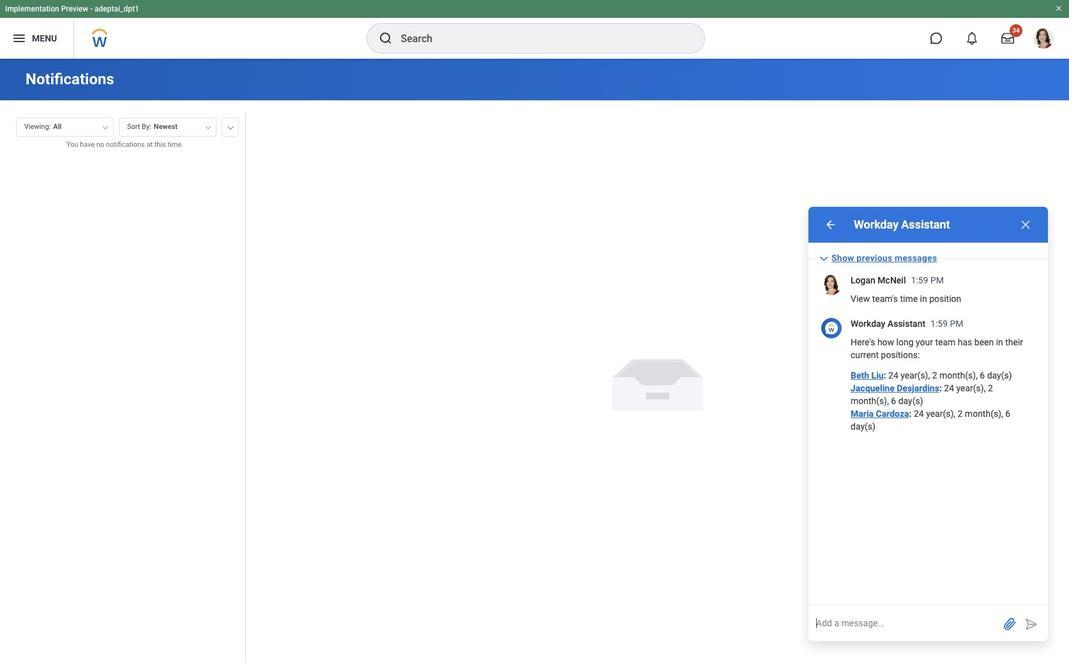 Task type: vqa. For each thing, say whether or not it's contained in the screenshot.
first Employee from the bottom
no



Task type: describe. For each thing, give the bounding box(es) containing it.
Add a message... text field
[[809, 606, 1000, 642]]

6 for 24 year(s), 2 month(s), 6 day(s)
[[1006, 409, 1011, 419]]

newest
[[154, 123, 178, 131]]

how
[[878, 337, 895, 348]]

day(s) for 24 year(s), 2 month(s), 6 day(s)
[[851, 422, 876, 432]]

pm for workday assistant 1:59 pm
[[950, 319, 964, 329]]

team's
[[873, 294, 898, 304]]

have
[[80, 141, 95, 149]]

your
[[916, 337, 934, 348]]

desjardins
[[897, 383, 940, 394]]

year(s), for 24 year(s), 2 month(s), 6 day(s) maria cardoza :
[[957, 383, 986, 394]]

year(s), for 24 year(s), 2 month(s), 6 day(s)
[[927, 409, 956, 419]]

close environment banner image
[[1056, 4, 1063, 12]]

long
[[897, 337, 914, 348]]

by:
[[142, 123, 151, 131]]

logan
[[851, 275, 876, 286]]

menu
[[32, 33, 57, 43]]

been
[[975, 337, 994, 348]]

workday for workday assistant 1:59 pm
[[851, 319, 886, 329]]

menu banner
[[0, 0, 1070, 59]]

tab panel inside 'notifications' main content
[[0, 112, 245, 663]]

day(s) inside the beth liu : 24 year(s), 2 month(s), 6 day(s) jacqueline desjardins :
[[988, 371, 1012, 381]]

time.
[[168, 141, 183, 149]]

workday assistant region
[[809, 207, 1049, 642]]

previous
[[857, 253, 893, 263]]

1 vertical spatial :
[[940, 383, 942, 394]]

x image
[[1020, 219, 1033, 231]]

chevron down small image
[[817, 251, 832, 266]]

-
[[90, 4, 93, 13]]

notifications
[[26, 70, 114, 88]]

this
[[154, 141, 166, 149]]

inbox items list box
[[0, 160, 245, 663]]

send image
[[1024, 617, 1040, 633]]

month(s), inside the beth liu : 24 year(s), 2 month(s), 6 day(s) jacqueline desjardins :
[[940, 371, 978, 381]]

implementation preview -   adeptai_dpt1
[[5, 4, 139, 13]]

2 inside the beth liu : 24 year(s), 2 month(s), 6 day(s) jacqueline desjardins :
[[933, 371, 938, 381]]

34 button
[[994, 24, 1023, 52]]

jacqueline desjardins link
[[851, 383, 940, 394]]

beth liu link
[[851, 371, 884, 381]]

view
[[851, 294, 870, 304]]

show previous messages button
[[817, 249, 941, 269]]

24 year(s), 2 month(s), 6 day(s)
[[851, 409, 1011, 432]]

maria cardoza link
[[851, 409, 910, 419]]

2 for 24 year(s), 2 month(s), 6 day(s) maria cardoza :
[[988, 383, 993, 394]]

positions:
[[881, 350, 920, 360]]

year(s), inside the beth liu : 24 year(s), 2 month(s), 6 day(s) jacqueline desjardins :
[[901, 371, 930, 381]]

0 vertical spatial :
[[884, 371, 887, 381]]

team
[[936, 337, 956, 348]]

24 for 24 year(s), 2 month(s), 6 day(s)
[[914, 409, 924, 419]]

0 horizontal spatial in
[[920, 294, 928, 304]]

more image
[[227, 123, 234, 130]]

34
[[1013, 27, 1020, 34]]

viewing:
[[24, 123, 51, 131]]



Task type: locate. For each thing, give the bounding box(es) containing it.
current
[[851, 350, 879, 360]]

inbox large image
[[1002, 32, 1015, 45]]

0 vertical spatial workday
[[854, 218, 899, 231]]

application
[[809, 606, 1049, 642]]

time
[[901, 294, 918, 304]]

2 vertical spatial :
[[910, 409, 912, 419]]

you
[[66, 141, 78, 149]]

2
[[933, 371, 938, 381], [988, 383, 993, 394], [958, 409, 963, 419]]

month(s), for 24 year(s), 2 month(s), 6 day(s)
[[965, 409, 1004, 419]]

you have no notifications at this time.
[[66, 141, 183, 149]]

2 vertical spatial 6
[[1006, 409, 1011, 419]]

1 horizontal spatial :
[[910, 409, 912, 419]]

workday up here's
[[851, 319, 886, 329]]

day(s) down maria
[[851, 422, 876, 432]]

2 vertical spatial year(s),
[[927, 409, 956, 419]]

: up "jacqueline desjardins" link
[[884, 371, 887, 381]]

assistant
[[902, 218, 950, 231], [888, 319, 926, 329]]

day(s) down desjardins
[[899, 396, 924, 406]]

1 vertical spatial 6
[[892, 396, 897, 406]]

1:59 for logan mcneil
[[911, 275, 929, 286]]

logan mcneil image
[[822, 275, 842, 295]]

0 vertical spatial 2
[[933, 371, 938, 381]]

1 horizontal spatial 1:59
[[931, 319, 948, 329]]

1 vertical spatial pm
[[950, 319, 964, 329]]

year(s), down the beth liu : 24 year(s), 2 month(s), 6 day(s) jacqueline desjardins :
[[927, 409, 956, 419]]

24 up "jacqueline desjardins" link
[[889, 371, 899, 381]]

month(s),
[[940, 371, 978, 381], [851, 396, 889, 406], [965, 409, 1004, 419]]

tab panel
[[0, 112, 245, 663]]

0 vertical spatial in
[[920, 294, 928, 304]]

sort by: newest
[[127, 123, 178, 131]]

pm up the has
[[950, 319, 964, 329]]

0 horizontal spatial 6
[[892, 396, 897, 406]]

beth
[[851, 371, 870, 381]]

workday assistant 1:59 pm
[[851, 319, 964, 329]]

viewing: all
[[24, 123, 62, 131]]

1:59 for workday assistant
[[931, 319, 948, 329]]

assistant for workday assistant
[[902, 218, 950, 231]]

6
[[980, 371, 985, 381], [892, 396, 897, 406], [1006, 409, 1011, 419]]

day(s) inside 24 year(s), 2 month(s), 6 day(s) maria cardoza :
[[899, 396, 924, 406]]

has
[[958, 337, 973, 348]]

year(s),
[[901, 371, 930, 381], [957, 383, 986, 394], [927, 409, 956, 419]]

2 horizontal spatial 2
[[988, 383, 993, 394]]

notifications large image
[[966, 32, 979, 45]]

2 vertical spatial 2
[[958, 409, 963, 419]]

year(s), down the has
[[957, 383, 986, 394]]

month(s), down the beth liu : 24 year(s), 2 month(s), 6 day(s) jacqueline desjardins :
[[965, 409, 1004, 419]]

justify image
[[12, 31, 27, 46]]

1 horizontal spatial 24
[[914, 409, 924, 419]]

year(s), inside 24 year(s), 2 month(s), 6 day(s) maria cardoza :
[[957, 383, 986, 394]]

1 horizontal spatial day(s)
[[899, 396, 924, 406]]

show previous messages
[[832, 253, 938, 263]]

arrow left image
[[825, 219, 838, 231]]

2 horizontal spatial :
[[940, 383, 942, 394]]

in left their
[[997, 337, 1004, 348]]

workday for workday assistant
[[854, 218, 899, 231]]

6 for 24 year(s), 2 month(s), 6 day(s) maria cardoza :
[[892, 396, 897, 406]]

6 inside 24 year(s), 2 month(s), 6 day(s)
[[1006, 409, 1011, 419]]

beth liu : 24 year(s), 2 month(s), 6 day(s) jacqueline desjardins :
[[851, 371, 1012, 394]]

0 horizontal spatial 1:59
[[911, 275, 929, 286]]

2 horizontal spatial 24
[[945, 383, 955, 394]]

0 vertical spatial 6
[[980, 371, 985, 381]]

month(s), down jacqueline
[[851, 396, 889, 406]]

month(s), inside 24 year(s), 2 month(s), 6 day(s) maria cardoza :
[[851, 396, 889, 406]]

notifications
[[106, 141, 145, 149]]

all
[[53, 123, 62, 131]]

in
[[920, 294, 928, 304], [997, 337, 1004, 348]]

month(s), for 24 year(s), 2 month(s), 6 day(s) maria cardoza :
[[851, 396, 889, 406]]

reading pane region
[[246, 101, 1070, 663]]

0 horizontal spatial :
[[884, 371, 887, 381]]

0 vertical spatial 24
[[889, 371, 899, 381]]

2 down the beth liu : 24 year(s), 2 month(s), 6 day(s) jacqueline desjardins :
[[958, 409, 963, 419]]

day(s) for 24 year(s), 2 month(s), 6 day(s) maria cardoza :
[[899, 396, 924, 406]]

2 horizontal spatial day(s)
[[988, 371, 1012, 381]]

1 vertical spatial year(s),
[[957, 383, 986, 394]]

6 inside 24 year(s), 2 month(s), 6 day(s) maria cardoza :
[[892, 396, 897, 406]]

implementation
[[5, 4, 59, 13]]

pm up position
[[931, 275, 944, 286]]

preview
[[61, 4, 88, 13]]

profile logan mcneil image
[[1034, 28, 1054, 51]]

2 for 24 year(s), 2 month(s), 6 day(s)
[[958, 409, 963, 419]]

24 inside 24 year(s), 2 month(s), 6 day(s) maria cardoza :
[[945, 383, 955, 394]]

menu button
[[0, 18, 74, 59]]

day(s) inside 24 year(s), 2 month(s), 6 day(s)
[[851, 422, 876, 432]]

1 horizontal spatial 6
[[980, 371, 985, 381]]

1:59
[[911, 275, 929, 286], [931, 319, 948, 329]]

24
[[889, 371, 899, 381], [945, 383, 955, 394], [914, 409, 924, 419]]

2 vertical spatial 24
[[914, 409, 924, 419]]

0 vertical spatial day(s)
[[988, 371, 1012, 381]]

1 vertical spatial assistant
[[888, 319, 926, 329]]

0 vertical spatial assistant
[[902, 218, 950, 231]]

:
[[884, 371, 887, 381], [940, 383, 942, 394], [910, 409, 912, 419]]

maria
[[851, 409, 874, 419]]

0 horizontal spatial 24
[[889, 371, 899, 381]]

position
[[930, 294, 962, 304]]

logan mcneil 1:59 pm
[[851, 275, 944, 286]]

here's how long your team has been in their current positions:
[[851, 337, 1024, 360]]

2 vertical spatial month(s),
[[965, 409, 1004, 419]]

0 horizontal spatial 2
[[933, 371, 938, 381]]

1 vertical spatial 2
[[988, 383, 993, 394]]

0 vertical spatial year(s),
[[901, 371, 930, 381]]

24 inside the beth liu : 24 year(s), 2 month(s), 6 day(s) jacqueline desjardins :
[[889, 371, 899, 381]]

24 down desjardins
[[914, 409, 924, 419]]

2 down been
[[988, 383, 993, 394]]

24 inside 24 year(s), 2 month(s), 6 day(s)
[[914, 409, 924, 419]]

0 vertical spatial 1:59
[[911, 275, 929, 286]]

year(s), up desjardins
[[901, 371, 930, 381]]

1 horizontal spatial in
[[997, 337, 1004, 348]]

pm for logan mcneil 1:59 pm
[[931, 275, 944, 286]]

1:59 up the team on the bottom right of page
[[931, 319, 948, 329]]

1 vertical spatial workday
[[851, 319, 886, 329]]

show
[[832, 253, 855, 263]]

2 inside 24 year(s), 2 month(s), 6 day(s) maria cardoza :
[[988, 383, 993, 394]]

assistant up long
[[888, 319, 926, 329]]

here's
[[851, 337, 876, 348]]

: inside 24 year(s), 2 month(s), 6 day(s) maria cardoza :
[[910, 409, 912, 419]]

24 year(s), 2 month(s), 6 day(s) maria cardoza :
[[851, 383, 993, 419]]

day(s)
[[988, 371, 1012, 381], [899, 396, 924, 406], [851, 422, 876, 432]]

1 vertical spatial 1:59
[[931, 319, 948, 329]]

2 inside 24 year(s), 2 month(s), 6 day(s)
[[958, 409, 963, 419]]

their
[[1006, 337, 1024, 348]]

upload clip image
[[1003, 616, 1018, 632]]

no
[[96, 141, 104, 149]]

assistant for workday assistant 1:59 pm
[[888, 319, 926, 329]]

day(s) down their
[[988, 371, 1012, 381]]

1 vertical spatial in
[[997, 337, 1004, 348]]

1 vertical spatial month(s),
[[851, 396, 889, 406]]

0 horizontal spatial day(s)
[[851, 422, 876, 432]]

assistant up messages
[[902, 218, 950, 231]]

month(s), inside 24 year(s), 2 month(s), 6 day(s)
[[965, 409, 1004, 419]]

24 right desjardins
[[945, 383, 955, 394]]

pm
[[931, 275, 944, 286], [950, 319, 964, 329]]

0 vertical spatial pm
[[931, 275, 944, 286]]

1 vertical spatial day(s)
[[899, 396, 924, 406]]

year(s), inside 24 year(s), 2 month(s), 6 day(s)
[[927, 409, 956, 419]]

2 up desjardins
[[933, 371, 938, 381]]

sort
[[127, 123, 140, 131]]

0 vertical spatial month(s),
[[940, 371, 978, 381]]

1 horizontal spatial 2
[[958, 409, 963, 419]]

mcneil
[[878, 275, 906, 286]]

in right time at top
[[920, 294, 928, 304]]

: down desjardins
[[910, 409, 912, 419]]

tab panel containing viewing:
[[0, 112, 245, 663]]

1 vertical spatial 24
[[945, 383, 955, 394]]

24 for 24 year(s), 2 month(s), 6 day(s) maria cardoza :
[[945, 383, 955, 394]]

0 horizontal spatial pm
[[931, 275, 944, 286]]

2 horizontal spatial 6
[[1006, 409, 1011, 419]]

in inside here's how long your team has been in their current positions:
[[997, 337, 1004, 348]]

messages
[[895, 253, 938, 263]]

view team's time in position
[[851, 294, 962, 304]]

workday assistant
[[854, 218, 950, 231]]

workday
[[854, 218, 899, 231], [851, 319, 886, 329]]

workday up previous
[[854, 218, 899, 231]]

search image
[[378, 31, 393, 46]]

jacqueline
[[851, 383, 895, 394]]

month(s), down the has
[[940, 371, 978, 381]]

1:59 up time at top
[[911, 275, 929, 286]]

6 inside the beth liu : 24 year(s), 2 month(s), 6 day(s) jacqueline desjardins :
[[980, 371, 985, 381]]

notifications main content
[[0, 59, 1070, 663]]

2 vertical spatial day(s)
[[851, 422, 876, 432]]

: up 24 year(s), 2 month(s), 6 day(s)
[[940, 383, 942, 394]]

adeptai_dpt1
[[95, 4, 139, 13]]

cardoza
[[876, 409, 910, 419]]

1 horizontal spatial pm
[[950, 319, 964, 329]]

liu
[[872, 371, 884, 381]]

Search Workday  search field
[[401, 24, 678, 52]]

at
[[147, 141, 153, 149]]



